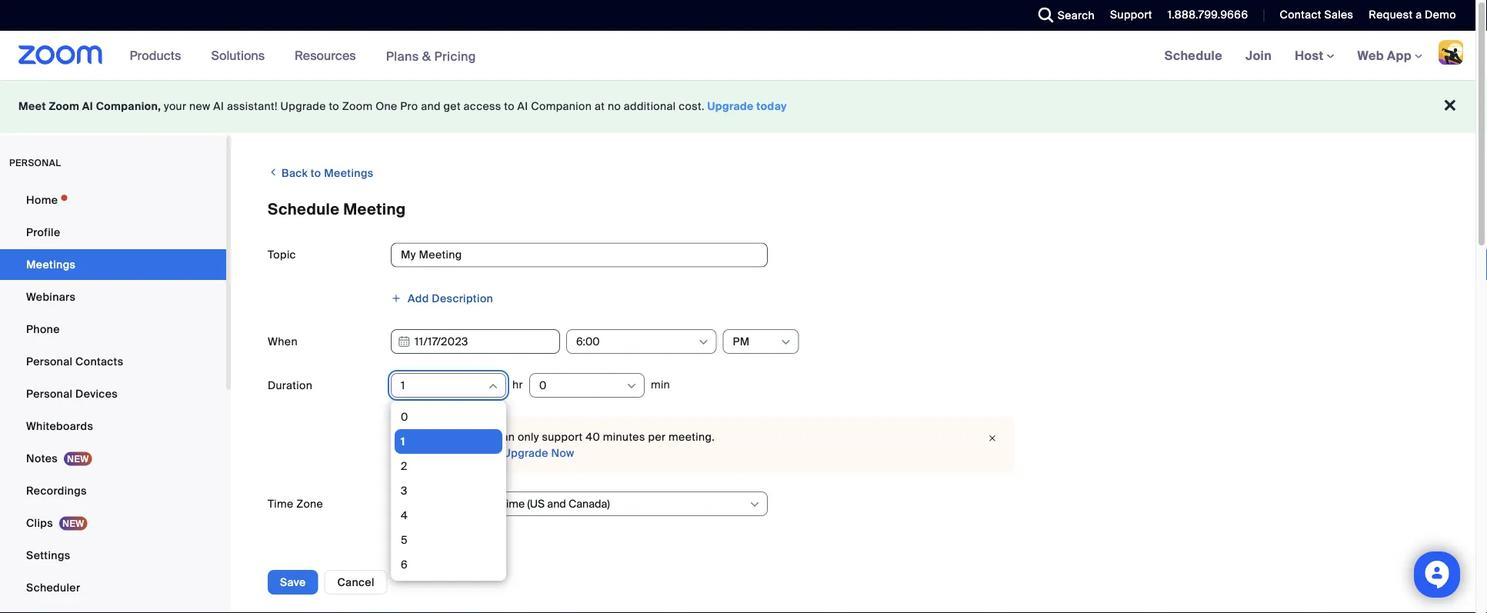 Task type: vqa. For each thing, say whether or not it's contained in the screenshot.
"WEB APP"
yes



Task type: locate. For each thing, give the bounding box(es) containing it.
upgrade down only
[[503, 446, 549, 460]]

search
[[1058, 8, 1095, 22]]

zoom logo image
[[18, 45, 103, 65]]

0 vertical spatial schedule
[[1165, 47, 1223, 63]]

1
[[401, 378, 405, 393], [401, 434, 405, 449]]

ai right new at the top left of the page
[[213, 99, 224, 114]]

0 horizontal spatial schedule
[[268, 200, 340, 219]]

0 vertical spatial meetings
[[324, 166, 374, 180]]

companion
[[531, 99, 592, 114]]

webinars
[[26, 290, 76, 304]]

meet zoom ai companion, footer
[[0, 80, 1476, 133]]

0 horizontal spatial ai
[[82, 99, 93, 114]]

2 ai from the left
[[213, 99, 224, 114]]

request a demo link
[[1358, 0, 1476, 31], [1369, 8, 1457, 22]]

scheduler link
[[0, 573, 226, 603]]

1 horizontal spatial upgrade
[[503, 446, 549, 460]]

list box
[[395, 405, 503, 613]]

0
[[539, 378, 547, 393], [401, 410, 408, 424]]

add description button
[[391, 287, 493, 310]]

and
[[421, 99, 441, 114]]

products button
[[130, 31, 188, 80]]

0 horizontal spatial upgrade
[[281, 99, 326, 114]]

2 horizontal spatial upgrade
[[708, 99, 754, 114]]

3
[[401, 484, 408, 498]]

0 horizontal spatial meetings
[[26, 257, 76, 272]]

0 vertical spatial 1
[[401, 378, 405, 393]]

0 horizontal spatial zoom
[[49, 99, 79, 114]]

meetings link
[[0, 249, 226, 280]]

0 vertical spatial personal
[[26, 354, 73, 369]]

2
[[401, 459, 408, 473]]

left image
[[268, 165, 279, 180]]

hide options image
[[487, 380, 500, 393]]

banner
[[0, 31, 1476, 81]]

support link
[[1099, 0, 1157, 31], [1111, 8, 1153, 22]]

upgrade down product information navigation
[[281, 99, 326, 114]]

upgrade now link
[[500, 446, 575, 460]]

schedule down the 1.888.799.9666
[[1165, 47, 1223, 63]]

&
[[422, 48, 431, 64]]

1 vertical spatial 0
[[401, 410, 408, 424]]

product information navigation
[[118, 31, 488, 81]]

support
[[542, 430, 583, 444]]

duration
[[268, 378, 313, 393]]

upgrade inside 'your current plan can only support 40 minutes per meeting. need more time? upgrade now'
[[503, 446, 549, 460]]

select time zone text field
[[401, 493, 748, 516]]

devices
[[75, 387, 118, 401]]

1 personal from the top
[[26, 354, 73, 369]]

pricing
[[434, 48, 476, 64]]

settings link
[[0, 540, 226, 571]]

min
[[651, 378, 670, 392]]

0 vertical spatial 0
[[539, 378, 547, 393]]

ai left companion
[[518, 99, 528, 114]]

schedule inside 'link'
[[1165, 47, 1223, 63]]

1 horizontal spatial 0
[[539, 378, 547, 393]]

whiteboards
[[26, 419, 93, 433]]

your
[[403, 430, 427, 444]]

1 inside 0 1 2 3 4 5 6
[[401, 434, 405, 449]]

meetings up schedule meeting
[[324, 166, 374, 180]]

demo
[[1425, 8, 1457, 22]]

meet zoom ai companion, your new ai assistant! upgrade to zoom one pro and get access to ai companion at no additional cost. upgrade today
[[18, 99, 787, 114]]

to right access
[[504, 99, 515, 114]]

to
[[329, 99, 339, 114], [504, 99, 515, 114], [311, 166, 321, 180]]

personal devices link
[[0, 379, 226, 409]]

upgrade right cost.
[[708, 99, 754, 114]]

zoom right meet
[[49, 99, 79, 114]]

0 inside popup button
[[539, 378, 547, 393]]

zoom left one
[[342, 99, 373, 114]]

0 up your
[[401, 410, 408, 424]]

select start time text field
[[576, 330, 697, 353]]

contact sales link
[[1269, 0, 1358, 31], [1280, 8, 1354, 22]]

to inside back to meetings link
[[311, 166, 321, 180]]

1 vertical spatial meetings
[[26, 257, 76, 272]]

1 horizontal spatial ai
[[213, 99, 224, 114]]

1 horizontal spatial zoom
[[342, 99, 373, 114]]

personal down phone
[[26, 354, 73, 369]]

0 horizontal spatial 0
[[401, 410, 408, 424]]

1.888.799.9666
[[1168, 8, 1249, 22]]

meet
[[18, 99, 46, 114]]

upgrade
[[281, 99, 326, 114], [708, 99, 754, 114], [503, 446, 549, 460]]

1 vertical spatial 1
[[401, 434, 405, 449]]

to down resources dropdown button
[[329, 99, 339, 114]]

host
[[1295, 47, 1327, 63]]

6
[[401, 558, 408, 572]]

meeting
[[343, 200, 406, 219]]

solutions button
[[211, 31, 272, 80]]

zoom
[[49, 99, 79, 114], [342, 99, 373, 114]]

zone
[[296, 497, 323, 511]]

recurring
[[409, 540, 461, 555]]

contacts
[[75, 354, 123, 369]]

at
[[595, 99, 605, 114]]

1 vertical spatial schedule
[[268, 200, 340, 219]]

meeting.
[[669, 430, 715, 444]]

profile link
[[0, 217, 226, 248]]

cancel button
[[324, 570, 388, 595]]

hr
[[513, 378, 523, 392]]

ai left companion,
[[82, 99, 93, 114]]

schedule down back
[[268, 200, 340, 219]]

scheduler
[[26, 581, 80, 595]]

your current plan can only support 40 minutes per meeting. need more time? upgrade now
[[403, 430, 715, 460]]

2 personal from the top
[[26, 387, 73, 401]]

1 horizontal spatial meetings
[[324, 166, 374, 180]]

2 horizontal spatial ai
[[518, 99, 528, 114]]

list box containing 0
[[395, 405, 503, 613]]

recurring meeting
[[409, 540, 507, 555]]

personal up whiteboards at the left of page
[[26, 387, 73, 401]]

plan
[[470, 430, 493, 444]]

ai
[[82, 99, 93, 114], [213, 99, 224, 114], [518, 99, 528, 114]]

attendees
[[268, 583, 322, 597]]

companion,
[[96, 99, 161, 114]]

pro
[[400, 99, 418, 114]]

current
[[430, 430, 467, 444]]

1 vertical spatial personal
[[26, 387, 73, 401]]

1 1 from the top
[[401, 378, 405, 393]]

plans & pricing link
[[386, 48, 476, 64], [386, 48, 476, 64]]

1 up your
[[401, 378, 405, 393]]

1 horizontal spatial schedule
[[1165, 47, 1223, 63]]

time
[[268, 497, 294, 511]]

schedule
[[1165, 47, 1223, 63], [268, 200, 340, 219]]

2 1 from the top
[[401, 434, 405, 449]]

to right back
[[311, 166, 321, 180]]

show options image
[[698, 336, 710, 349], [780, 336, 792, 349], [626, 380, 638, 393], [749, 499, 761, 511]]

per
[[648, 430, 666, 444]]

personal
[[26, 354, 73, 369], [26, 387, 73, 401]]

1 ai from the left
[[82, 99, 93, 114]]

meetings
[[324, 166, 374, 180], [26, 257, 76, 272]]

meetings up webinars
[[26, 257, 76, 272]]

1 up 2
[[401, 434, 405, 449]]

0 horizontal spatial to
[[311, 166, 321, 180]]

0 right hr
[[539, 378, 547, 393]]

request
[[1369, 8, 1413, 22]]

personal for personal contacts
[[26, 354, 73, 369]]

1 horizontal spatial to
[[329, 99, 339, 114]]



Task type: describe. For each thing, give the bounding box(es) containing it.
schedule for schedule
[[1165, 47, 1223, 63]]

add
[[408, 291, 429, 306]]

Topic text field
[[391, 243, 768, 267]]

phone
[[26, 322, 60, 336]]

contact
[[1280, 8, 1322, 22]]

minutes
[[603, 430, 645, 444]]

When text field
[[391, 329, 560, 354]]

1 zoom from the left
[[49, 99, 79, 114]]

get
[[444, 99, 461, 114]]

resources
[[295, 47, 356, 63]]

today
[[757, 99, 787, 114]]

2 zoom from the left
[[342, 99, 373, 114]]

profile picture image
[[1439, 40, 1464, 65]]

0 for 0
[[539, 378, 547, 393]]

meetings inside back to meetings link
[[324, 166, 374, 180]]

1.888.799.9666 button up 'schedule' 'link' on the top right of the page
[[1168, 8, 1249, 22]]

now
[[551, 446, 575, 460]]

schedule meeting
[[268, 200, 406, 219]]

more
[[435, 446, 462, 460]]

time?
[[465, 446, 494, 460]]

schedule for schedule meeting
[[268, 200, 340, 219]]

plans
[[386, 48, 419, 64]]

time zone
[[268, 497, 323, 511]]

meetings inside meetings link
[[26, 257, 76, 272]]

support
[[1111, 8, 1153, 22]]

products
[[130, 47, 181, 63]]

schedule link
[[1153, 31, 1235, 80]]

personal
[[9, 157, 61, 169]]

web app button
[[1358, 47, 1423, 63]]

5
[[401, 533, 408, 547]]

can
[[496, 430, 515, 444]]

web
[[1358, 47, 1385, 63]]

personal contacts
[[26, 354, 123, 369]]

save
[[280, 575, 306, 590]]

recordings
[[26, 484, 87, 498]]

1.888.799.9666 button up the join
[[1157, 0, 1253, 31]]

solutions
[[211, 47, 265, 63]]

meeting
[[464, 540, 507, 555]]

whiteboards link
[[0, 411, 226, 442]]

sales
[[1325, 8, 1354, 22]]

1 button
[[401, 374, 486, 397]]

add image
[[391, 293, 402, 304]]

additional
[[624, 99, 676, 114]]

plans & pricing
[[386, 48, 476, 64]]

1 inside 1 dropdown button
[[401, 378, 405, 393]]

2 horizontal spatial to
[[504, 99, 515, 114]]

back to meetings
[[279, 166, 374, 180]]

personal for personal devices
[[26, 387, 73, 401]]

recordings link
[[0, 476, 226, 506]]

webinars link
[[0, 282, 226, 312]]

access
[[464, 99, 501, 114]]

home
[[26, 193, 58, 207]]

upgrade today link
[[708, 99, 787, 114]]

assistant!
[[227, 99, 278, 114]]

a
[[1416, 8, 1423, 22]]

pm button
[[733, 330, 779, 353]]

pm
[[733, 334, 750, 349]]

4
[[401, 508, 408, 523]]

close image
[[984, 431, 1002, 446]]

notes link
[[0, 443, 226, 474]]

cost.
[[679, 99, 705, 114]]

topic
[[268, 248, 296, 262]]

clips link
[[0, 508, 226, 539]]

cancel
[[338, 575, 375, 590]]

join link
[[1235, 31, 1284, 80]]

when
[[268, 334, 298, 349]]

search button
[[1027, 0, 1099, 31]]

join
[[1246, 47, 1272, 63]]

contact sales
[[1280, 8, 1354, 22]]

app
[[1388, 47, 1412, 63]]

meetings navigation
[[1153, 31, 1476, 81]]

one
[[376, 99, 398, 114]]

3 ai from the left
[[518, 99, 528, 114]]

no
[[608, 99, 621, 114]]

banner containing products
[[0, 31, 1476, 81]]

personal menu menu
[[0, 185, 226, 613]]

add description
[[408, 291, 493, 306]]

your
[[164, 99, 187, 114]]

personal devices
[[26, 387, 118, 401]]

home link
[[0, 185, 226, 216]]

request a demo
[[1369, 8, 1457, 22]]

0 1 2 3 4 5 6
[[401, 410, 408, 572]]

host button
[[1295, 47, 1335, 63]]

need
[[403, 446, 432, 460]]

40
[[586, 430, 600, 444]]

save button
[[268, 570, 318, 595]]

clips
[[26, 516, 53, 530]]

only
[[518, 430, 539, 444]]

settings
[[26, 548, 70, 563]]

0 for 0 1 2 3 4 5 6
[[401, 410, 408, 424]]



